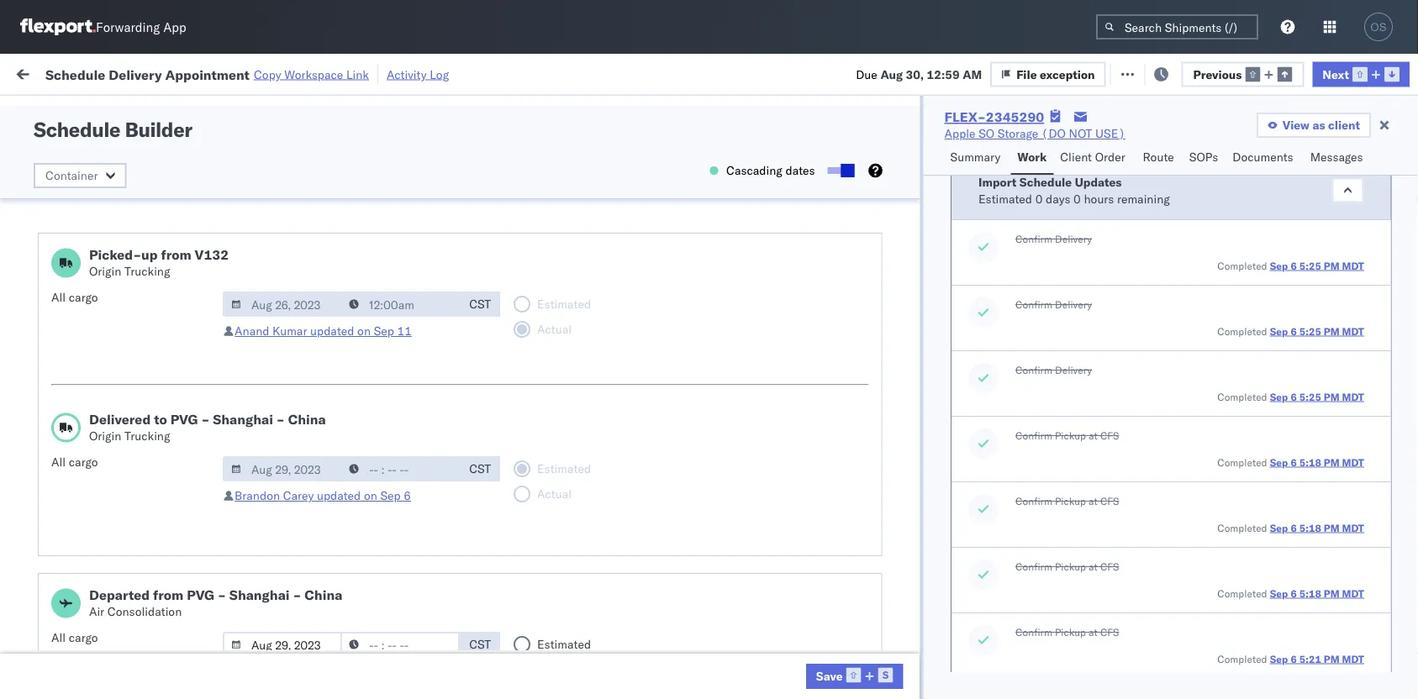 Task type: vqa. For each thing, say whether or not it's contained in the screenshot.


Task type: describe. For each thing, give the bounding box(es) containing it.
3 confirm pickup at cfs button from the top
[[1016, 560, 1119, 574]]

karl for flex-2130383
[[878, 492, 899, 506]]

confirm delivery button down 2258423
[[1016, 298, 1092, 311]]

confirm pickup from los angeles, ca link
[[19, 305, 219, 322]]

work button
[[1011, 142, 1054, 175]]

confirm pickup from los angeles, ca
[[19, 306, 219, 320]]

confirm for confirm delivery button under 2258423
[[1016, 298, 1053, 311]]

appointment up to
[[138, 380, 207, 394]]

2 vertical spatial 2345290
[[965, 640, 1016, 654]]

account for flex-2389690
[[820, 381, 864, 395]]

madrid,
[[126, 277, 167, 292]]

confirm for confirm delivery button below the days on the right top of page
[[1016, 233, 1053, 245]]

6 mdt from the top
[[1342, 588, 1365, 600]]

shanghai, for flex-1919146
[[1036, 122, 1090, 136]]

flex- down flex-1857563
[[929, 233, 965, 247]]

lcl
[[552, 381, 573, 395]]

sep 6 5:25 pm mdt button for confirm delivery button under 2258423
[[1270, 325, 1365, 338]]

use) up integration test account - swarovski
[[775, 640, 805, 654]]

track
[[428, 65, 455, 80]]

confirm delivery for confirm delivery button below the days on the right top of page
[[1016, 233, 1092, 245]]

action
[[1361, 65, 1398, 80]]

2130383
[[965, 492, 1016, 506]]

2 upload from the top
[[39, 528, 77, 543]]

1 ag from the left
[[789, 381, 805, 395]]

unknown for flex-1893088
[[271, 418, 324, 432]]

flex- down flex-2130497
[[929, 492, 965, 506]]

flexport. image
[[20, 19, 96, 35]]

flex- down flex-1662119
[[929, 344, 965, 358]]

flex- down flex-2318555
[[929, 196, 965, 210]]

view
[[1283, 118, 1310, 132]]

copy
[[254, 67, 281, 82]]

origin inside picked-up from v132 origin trucking
[[89, 264, 121, 279]]

4 confirm pickup at cfs button from the top
[[1016, 626, 1119, 639]]

4 resize handle column header from the left
[[596, 130, 616, 700]]

updates
[[1075, 175, 1122, 189]]

1 resize handle column header from the left
[[241, 130, 261, 700]]

5 mdt from the top
[[1342, 522, 1365, 535]]

ocean lcl
[[515, 381, 573, 395]]

exception:
[[35, 112, 92, 127]]

2 mdt from the top
[[1342, 325, 1365, 338]]

hours
[[1084, 191, 1114, 206]]

save button
[[806, 664, 904, 690]]

appointment up lading
[[165, 66, 250, 83]]

picked-
[[89, 246, 141, 263]]

2 vertical spatial schedule delivery appointment
[[35, 639, 203, 654]]

confirm for first the confirm pickup at cfs button from the bottom
[[1016, 626, 1053, 639]]

flex-1919146
[[929, 122, 1016, 136]]

integration test account - suitsupply
[[733, 159, 934, 173]]

pickup inside confirm pickup from amsterdam airport schiphol, haarlemmermeer, netherlands
[[81, 445, 118, 460]]

2 vertical spatial aug
[[361, 640, 384, 654]]

pm for confirm delivery button below the days on the right top of page
[[1324, 259, 1340, 272]]

2 resize handle column header from the left
[[427, 130, 447, 700]]

confirm for "confirm pickup from amsterdam airport schiphol, haarlemmermeer, netherlands" link
[[35, 445, 78, 460]]

completed for first the confirm pickup at cfs button from the bottom
[[1218, 653, 1268, 666]]

lading
[[173, 112, 209, 127]]

flex-2318555
[[929, 159, 1016, 173]]

delivery inside confirm delivery link
[[85, 158, 128, 172]]

shanghai inside delivered to pvg - shanghai - china origin trucking
[[213, 411, 273, 428]]

1 upload customs clearance documents link from the top
[[39, 482, 239, 515]]

12:59 am mst, feb 28, 2023
[[271, 344, 434, 358]]

clearance for second upload customs clearance documents link from the bottom of the page
[[130, 482, 184, 497]]

forwarding app
[[96, 19, 186, 35]]

risk
[[347, 65, 367, 80]]

flex-2389690
[[929, 381, 1016, 395]]

confirm pickup from amsterdam airport schiphol, haarlemmermeer, netherlands link
[[35, 445, 252, 494]]

use) down suitsupply
[[884, 233, 915, 247]]

messages
[[1311, 150, 1364, 164]]

1 vertical spatial schedule delivery appointment
[[39, 380, 207, 394]]

exception: missing bill of lading numbers
[[35, 112, 209, 144]]

1 vertical spatial documents
[[39, 499, 100, 514]]

flex-2258423
[[929, 270, 1016, 284]]

1 vertical spatial 30,
[[387, 233, 405, 247]]

from inside departed from pvg - shanghai - china air consolidation
[[153, 587, 184, 604]]

2 5:25 from the top
[[1300, 325, 1322, 338]]

los for schedule pickup from los angeles international airport link
[[159, 186, 177, 201]]

karl for flex-2130497
[[878, 455, 899, 469]]

-- for flex-2130383
[[1314, 492, 1328, 506]]

1 customs from the top
[[80, 482, 127, 497]]

tghu6680920
[[1204, 121, 1287, 136]]

-- for flex-2345290
[[1314, 640, 1328, 654]]

2 pudong from the top
[[1089, 455, 1130, 469]]

1 12:59 am mdt, aug 30, 2023 from the top
[[271, 233, 437, 247]]

from inside 'schedule pickup from los angeles international airport'
[[131, 186, 155, 201]]

1 on from the left
[[768, 381, 786, 395]]

4 cfs from the top
[[1101, 626, 1119, 639]]

lagerfeld for flex-2130497
[[902, 455, 952, 469]]

china for flex-1919146
[[1093, 122, 1124, 136]]

swarovski
[[878, 677, 931, 691]]

5:21
[[1300, 653, 1322, 666]]

client order
[[1061, 150, 1126, 164]]

1 horizontal spatial client
[[798, 566, 829, 580]]

mbl/mawb numbers button
[[1305, 134, 1419, 151]]

flex- up flex-1662119
[[929, 270, 965, 284]]

fcl for 12:59 am mst, feb 28, 2023
[[552, 344, 574, 358]]

-- for flex-2130497
[[1314, 455, 1328, 469]]

messages button
[[1304, 142, 1373, 175]]

11, for jun
[[375, 492, 393, 506]]

ocean for 12:59 am mst, feb 28, 2023
[[515, 344, 549, 358]]

2258423
[[965, 270, 1016, 284]]

1 5:25 from the top
[[1300, 259, 1322, 272]]

message (0)
[[225, 65, 294, 80]]

schedule pickup from los angeles, ca link for 12:59 am mst, feb 28, 2023
[[39, 334, 239, 367]]

kumar
[[273, 324, 307, 339]]

shanghai, china for flex-1889408
[[1036, 603, 1124, 617]]

flex-2130497
[[929, 455, 1016, 469]]

1919147
[[965, 344, 1016, 358]]

integration test account - karl lagerfeld for flex-2130383
[[733, 492, 952, 506]]

8 resize handle column header from the left
[[1176, 130, 1196, 700]]

of inside exception: missing bill of lading numbers
[[160, 112, 170, 127]]

from up amsterdam
[[131, 408, 155, 423]]

flex- down the flex-2318886 on the bottom right
[[929, 603, 965, 617]]

work inside 'button'
[[1018, 150, 1047, 164]]

bill
[[139, 112, 157, 127]]

departure port button
[[1028, 134, 1179, 151]]

flex- down flex id button
[[929, 159, 965, 173]]

confirm delivery button up the kaohsiung,
[[1016, 363, 1092, 377]]

all cargo for picked-
[[51, 290, 98, 305]]

0 horizontal spatial file
[[1017, 67, 1038, 81]]

forwarding app link
[[20, 19, 186, 35]]

9 resize handle column header from the left
[[1285, 130, 1305, 700]]

sep 6 5:18 pm mdt button for second the confirm pickup at cfs button
[[1270, 522, 1365, 535]]

2318555
[[965, 159, 1016, 173]]

anand
[[235, 324, 270, 339]]

shanghai inside departed from pvg - shanghai - china air consolidation
[[230, 587, 290, 604]]

due aug 30, 12:59 am
[[856, 67, 983, 81]]

1 xiaoyu test client from the left
[[624, 566, 720, 580]]

schedule inside schedule pickup from madrid– barajas airport, madrid, spain
[[39, 260, 88, 275]]

2248852
[[965, 677, 1016, 691]]

shanghai, for flex-2130383
[[1036, 492, 1090, 506]]

work inside button
[[183, 65, 212, 80]]

appointment down consolidation
[[134, 639, 203, 654]]

view as client button
[[1257, 113, 1372, 138]]

airport inside 'schedule pickup from los angeles international airport'
[[110, 203, 147, 218]]

schedule inside 'schedule pickup from los angeles international airport'
[[39, 186, 88, 201]]

completed sep 6 5:18 pm mdt for 3rd the confirm pickup at cfs button from the top sep 6 5:18 pm mdt button
[[1218, 588, 1365, 600]]

batch action
[[1325, 65, 1398, 80]]

0 vertical spatial aug
[[881, 67, 903, 81]]

test for flex-2389690
[[795, 381, 817, 395]]

brandon carey updated on sep 6
[[235, 489, 411, 503]]

filtered
[[17, 103, 58, 118]]

activity
[[387, 67, 427, 82]]

2 confirm pickup at cfs from the top
[[1016, 495, 1119, 508]]

Search Work text field
[[854, 60, 1037, 85]]

kaohsiung,
[[1036, 381, 1096, 395]]

fcl for 1:00 am mdt, sep 11, 2023
[[552, 566, 574, 580]]

sep 6 5:25 pm mdt button for confirm delivery button below the days on the right top of page
[[1270, 259, 1365, 272]]

use) up order
[[1096, 126, 1126, 141]]

0 vertical spatial documents
[[1233, 150, 1294, 164]]

1 horizontal spatial exception
[[1156, 65, 1211, 80]]

schedule delivery appointment link for the topmost schedule delivery appointment button
[[35, 231, 203, 248]]

due
[[856, 67, 878, 81]]

flex-2345290 link
[[945, 109, 1045, 125]]

3 schedule pickup from los angeles, ca from the top
[[39, 593, 227, 625]]

netherlands
[[35, 479, 101, 494]]

1 upload from the top
[[39, 482, 77, 497]]

upload proof of delivery
[[39, 528, 169, 543]]

2389690
[[965, 381, 1016, 395]]

3 cfs from the top
[[1101, 561, 1119, 573]]

pm for confirm delivery button above the kaohsiung,
[[1324, 391, 1340, 403]]

pm for confirm delivery button under 2258423
[[1324, 325, 1340, 338]]

appointment up 'madrid–'
[[134, 232, 203, 246]]

1 mdt from the top
[[1342, 259, 1365, 272]]

3 shanghai pudong international airport from the top
[[1036, 529, 1241, 543]]

flex- up flex-1889408
[[929, 566, 965, 580]]

completed sep 6 5:18 pm mdt for sep 6 5:18 pm mdt button for second the confirm pickup at cfs button
[[1218, 522, 1365, 535]]

los down work 'button'
[[1036, 196, 1055, 210]]

upload customs clearance documents inside upload customs clearance documents button
[[39, 556, 184, 588]]

from down upload customs clearance documents button
[[131, 593, 155, 608]]

previous button
[[1182, 62, 1305, 87]]

account for flex-2248852
[[820, 677, 864, 691]]

3 5:18 from the top
[[1300, 588, 1322, 600]]

4 confirm pickup at cfs from the top
[[1016, 626, 1119, 639]]

schedule delivery appointment link for schedule delivery appointment button to the middle
[[39, 379, 207, 396]]

import for import schedule updates estimated 0 days 0 hours remaining
[[979, 175, 1017, 189]]

view as client
[[1283, 118, 1361, 132]]

0 vertical spatial on
[[411, 65, 425, 80]]

account for flex-2130497
[[820, 455, 864, 469]]

angeles, for first schedule pickup from los angeles, ca link from the bottom of the page
[[180, 593, 227, 608]]

1 integration test account - on ag from the left
[[624, 381, 805, 395]]

1 vertical spatial flex-2345290
[[929, 233, 1016, 247]]

schedule pickup from los angeles, ca for 12:59 am mst, feb 28, 2023
[[39, 334, 227, 366]]

2 vertical spatial schedule delivery appointment button
[[35, 638, 203, 656]]

angeles, down updates
[[1058, 196, 1104, 210]]

-- : -- -- text field for picked-up from v132
[[341, 292, 460, 317]]

4 pudong from the top
[[1089, 640, 1130, 654]]

cascading
[[727, 163, 783, 178]]

1 pudong from the top
[[1089, 233, 1130, 247]]

unknown for flex-1662119
[[271, 307, 324, 321]]

cst for picked-up from v132
[[469, 297, 491, 312]]

container numbers
[[1204, 131, 1249, 157]]

origin inside delivered to pvg - shanghai - china origin trucking
[[89, 429, 121, 444]]

los angeles, ca
[[1036, 196, 1123, 210]]

to
[[154, 411, 167, 428]]

v132
[[195, 246, 229, 263]]

yantian
[[1036, 418, 1076, 432]]

1 horizontal spatial file exception
[[1132, 65, 1211, 80]]

2342348
[[965, 529, 1016, 543]]

0 horizontal spatial estimated
[[538, 638, 591, 652]]

2 ag from the left
[[898, 381, 914, 395]]

10 resize handle column header from the left
[[1389, 130, 1409, 700]]

1 upload customs clearance documents from the top
[[39, 482, 184, 514]]

angeles, for schedule pickup from los angeles, ca link related to unknown
[[180, 408, 227, 423]]

3 mdt from the top
[[1342, 391, 1365, 403]]

airport,
[[82, 277, 123, 292]]

flex- up flex id button
[[945, 109, 986, 125]]

1 vertical spatial schedule delivery appointment button
[[39, 379, 207, 397]]

pm for 4th the confirm pickup at cfs button from the bottom of the page
[[1324, 456, 1340, 469]]

1 shanghai pudong international airport from the top
[[1036, 233, 1241, 247]]

china for flex-1889408
[[1093, 603, 1124, 617]]

7 resize handle column header from the left
[[1008, 130, 1028, 700]]

confirm for second the confirm pickup at cfs button
[[1016, 495, 1053, 508]]

by:
[[61, 103, 77, 118]]

ocean fcl for 4:00 pm mdt, jun 11, 2023
[[515, 492, 574, 506]]

3 schedule pickup from los angeles, ca link from the top
[[39, 593, 239, 626]]

storage inside apple so storage (do not use) link
[[998, 126, 1039, 141]]

confirm delivery for confirm delivery button under 2258423
[[1016, 298, 1092, 311]]

confirm for 3rd the confirm pickup at cfs button from the top
[[1016, 561, 1053, 573]]

flex- up flex-2248852
[[929, 640, 965, 654]]

barajas
[[39, 277, 79, 292]]

from down the confirm pickup from los angeles, ca button
[[131, 334, 155, 349]]

from down airport,
[[104, 306, 129, 320]]

3:59
[[271, 455, 296, 469]]

message
[[225, 65, 273, 80]]

china inside departed from pvg - shanghai - china air consolidation
[[305, 587, 343, 604]]

confirm delivery for confirm delivery link
[[39, 158, 128, 172]]

completed sep 6 5:25 pm mdt for confirm delivery button above the kaohsiung,
[[1218, 391, 1365, 403]]

flex-2248852
[[929, 677, 1016, 691]]

order
[[1096, 150, 1126, 164]]

from inside confirm pickup from amsterdam airport schiphol, haarlemmermeer, netherlands
[[121, 445, 145, 460]]

numbers for mbl/mawb
[[1377, 138, 1419, 150]]

client
[[1329, 118, 1361, 132]]

3 resize handle column header from the left
[[486, 130, 506, 700]]

picked-up from v132 origin trucking
[[89, 246, 229, 279]]

pickup inside 'schedule pickup from los angeles international airport'
[[92, 186, 128, 201]]

schedule pickup from los angeles international airport link
[[39, 185, 239, 219]]

2 0 from the left
[[1074, 191, 1081, 206]]

save
[[817, 669, 843, 684]]

builder
[[125, 117, 192, 142]]

-- for flex-1919147
[[1314, 344, 1328, 358]]

on for delivered to pvg - shanghai - china
[[364, 489, 378, 503]]

schedule pickup from los angeles international airport
[[39, 186, 223, 218]]

los for first schedule pickup from los angeles, ca link from the bottom of the page
[[159, 593, 177, 608]]

0 vertical spatial flex-2345290
[[945, 109, 1045, 125]]

ocean for unknown
[[515, 307, 549, 321]]

snoozed : no
[[91, 104, 151, 117]]

1893088
[[965, 418, 1016, 432]]

1 confirm pickup at cfs from the top
[[1016, 429, 1119, 442]]

3 5:25 from the top
[[1300, 391, 1322, 403]]

0 vertical spatial schedule delivery appointment
[[35, 232, 203, 246]]

11, for sep
[[378, 566, 396, 580]]

2 cfs from the top
[[1101, 495, 1119, 508]]

2 on from the left
[[878, 381, 895, 395]]

unknown for flex-1889408
[[271, 603, 324, 617]]

1 5:18 from the top
[[1300, 456, 1322, 469]]

schiphol,
[[35, 462, 86, 477]]

import work button
[[135, 54, 219, 92]]

flex-2130383
[[929, 492, 1016, 506]]

ocean for 4:00 pm mdt, jun 11, 2023
[[515, 492, 549, 506]]

schedule builder
[[34, 117, 192, 142]]

numbers for container
[[1204, 144, 1246, 157]]

forwarding
[[96, 19, 160, 35]]

0 horizontal spatial client
[[688, 566, 720, 580]]

1 horizontal spatial file
[[1132, 65, 1153, 80]]

angeles
[[180, 186, 223, 201]]

schedule pickup from madrid– barajas airport, madrid, spain
[[39, 260, 202, 292]]

lagerfeld for flex-2130383
[[902, 492, 952, 506]]

cargo for delivered
[[69, 455, 98, 470]]

confirm for confirm delivery button above the kaohsiung,
[[1016, 364, 1053, 376]]

2 xiaoyu test client from the left
[[733, 566, 829, 580]]

schedule pickup from madrid– barajas airport, madrid, spain link
[[39, 259, 239, 293]]

confirm delivery button down the days on the right top of page
[[1016, 232, 1092, 246]]

departure port
[[1036, 138, 1104, 150]]

confirm delivery button down schedule builder
[[39, 157, 128, 175]]

3 confirm pickup at cfs from the top
[[1016, 561, 1119, 573]]



Task type: locate. For each thing, give the bounding box(es) containing it.
angeles, inside button
[[153, 306, 200, 320]]

1 vertical spatial on
[[358, 324, 371, 339]]

ocean fcl for 12:59 am mst, feb 28, 2023
[[515, 344, 574, 358]]

origin down picked-
[[89, 264, 121, 279]]

0 vertical spatial upload customs clearance documents link
[[39, 482, 239, 515]]

confirm pickup at cfs down 2342348
[[1016, 561, 1119, 573]]

confirm pickup at cfs button down 1889408
[[1016, 626, 1119, 639]]

documents down "proof"
[[39, 573, 100, 588]]

12:59 am mdt, aug 30, 2023
[[271, 233, 437, 247], [271, 640, 437, 654]]

file exception up apple so storage (do not use) link
[[1017, 67, 1096, 81]]

integration test account - karl lagerfeld
[[733, 455, 952, 469], [733, 492, 952, 506]]

workitem button
[[10, 134, 244, 151]]

feb
[[360, 344, 381, 358]]

0 vertical spatial upload
[[39, 482, 77, 497]]

container for container
[[45, 168, 98, 183]]

1 completed sep 6 5:25 pm mdt from the top
[[1218, 259, 1365, 272]]

pickup inside schedule pickup from madrid– barajas airport, madrid, spain
[[92, 260, 128, 275]]

5 ocean from the top
[[515, 566, 549, 580]]

3 shanghai, from the top
[[1036, 492, 1090, 506]]

1 cfs from the top
[[1101, 429, 1119, 442]]

5 shanghai, china from the top
[[1036, 603, 1124, 617]]

client inside button
[[1061, 150, 1093, 164]]

2 cst from the top
[[469, 462, 491, 476]]

test for flex-2248852
[[795, 677, 817, 691]]

confirm pickup at cfs down 1889408
[[1016, 626, 1119, 639]]

numbers down exception:
[[35, 129, 84, 144]]

test for flex-2130383
[[795, 492, 817, 506]]

clearance inside upload customs clearance documents button
[[130, 556, 184, 571]]

4 shanghai pudong international airport from the top
[[1036, 640, 1241, 654]]

2 vertical spatial all
[[51, 631, 66, 646]]

2 vertical spatial mmm d, yyyy text field
[[223, 633, 342, 658]]

-- for flex-2258423
[[1314, 270, 1328, 284]]

pvg inside departed from pvg - shanghai - china air consolidation
[[187, 587, 215, 604]]

205
[[386, 65, 408, 80]]

apple so storage (do not use) link
[[945, 125, 1126, 142]]

2 clearance from the top
[[130, 556, 184, 571]]

0 vertical spatial 2345290
[[986, 109, 1045, 125]]

from inside picked-up from v132 origin trucking
[[161, 246, 191, 263]]

fcl for unknown
[[552, 307, 574, 321]]

2 5:18 from the top
[[1300, 522, 1322, 535]]

from inside schedule pickup from madrid– barajas airport, madrid, spain
[[131, 260, 155, 275]]

0 vertical spatial estimated
[[979, 191, 1033, 206]]

container inside 'button'
[[1204, 131, 1249, 143]]

confirm delivery for confirm delivery button above the kaohsiung,
[[1016, 364, 1092, 376]]

4 unknown from the top
[[271, 603, 324, 617]]

departed from pvg - shanghai - china air consolidation
[[89, 587, 343, 619]]

3 ocean from the top
[[515, 381, 549, 395]]

work
[[48, 61, 92, 84]]

-- for flex-1919146
[[1314, 122, 1328, 136]]

1 sep 6 5:18 pm mdt button from the top
[[1270, 456, 1365, 469]]

flex- down flex-1893088 in the right bottom of the page
[[929, 455, 965, 469]]

flex- down flex-2258423
[[929, 307, 965, 321]]

completed for 4th the confirm pickup at cfs button from the bottom of the page
[[1218, 456, 1268, 469]]

1 vertical spatial origin
[[89, 429, 121, 444]]

1 vertical spatial customs
[[80, 556, 127, 571]]

1 vertical spatial clearance
[[130, 556, 184, 571]]

1 vertical spatial mmm d, yyyy text field
[[223, 457, 342, 482]]

schedule pickup from los angeles, ca for unknown
[[39, 408, 227, 440]]

los
[[159, 186, 177, 201], [1036, 196, 1055, 210], [132, 306, 150, 320], [159, 334, 177, 349], [159, 408, 177, 423], [159, 593, 177, 608]]

0 vertical spatial clearance
[[130, 482, 184, 497]]

1 vertical spatial upload customs clearance documents
[[39, 556, 184, 588]]

upload inside button
[[39, 556, 77, 571]]

account for flex-2130383
[[820, 492, 864, 506]]

0 vertical spatial sep 6 5:25 pm mdt button
[[1270, 259, 1365, 272]]

2 trucking from the top
[[125, 429, 170, 444]]

1 fcl from the top
[[552, 307, 574, 321]]

all for delivered
[[51, 455, 66, 470]]

completed for confirm delivery button below the days on the right top of page
[[1218, 259, 1268, 272]]

Search Shipments (/) text field
[[1097, 14, 1259, 40]]

not inside apple so storage (do not use) link
[[1069, 126, 1093, 141]]

2 -- : -- -- text field from the top
[[341, 457, 460, 482]]

los for confirm pickup from los angeles, ca link
[[132, 306, 150, 320]]

2 mmm d, yyyy text field from the top
[[223, 457, 342, 482]]

1 clearance from the top
[[130, 482, 184, 497]]

mmm d, yyyy text field up 4:00
[[223, 457, 342, 482]]

confirm inside confirm pickup from amsterdam airport schiphol, haarlemmermeer, netherlands
[[35, 445, 78, 460]]

cargo for picked-
[[69, 290, 98, 305]]

schedule delivery appointment up schedule pickup from madrid– barajas airport, madrid, spain
[[35, 232, 203, 246]]

confirm for confirm delivery link
[[39, 158, 82, 172]]

link
[[346, 67, 369, 82]]

2 vertical spatial schedule delivery appointment link
[[35, 638, 203, 655]]

2 integration test account - karl lagerfeld from the top
[[733, 492, 952, 506]]

flex-2342348
[[929, 529, 1016, 543]]

on up feb on the left
[[358, 324, 371, 339]]

documents down tghu6680920
[[1233, 150, 1294, 164]]

kaohsiung, taiwan
[[1036, 381, 1137, 395]]

confirm for 4th the confirm pickup at cfs button from the bottom of the page
[[1016, 429, 1053, 442]]

flex- down flex-1889408
[[929, 677, 965, 691]]

1 vertical spatial trucking
[[125, 429, 170, 444]]

1 vertical spatial completed sep 6 5:18 pm mdt
[[1218, 522, 1365, 535]]

shanghai, china for flex-1662119
[[1036, 307, 1124, 321]]

ocean for 1:00 am mdt, sep 11, 2023
[[515, 566, 549, 580]]

confirm down 1889408
[[1016, 626, 1053, 639]]

lagerfeld up "flex-2342348"
[[902, 492, 952, 506]]

jun for 15,
[[361, 381, 381, 395]]

0 vertical spatial origin
[[89, 264, 121, 279]]

1 all cargo from the top
[[51, 290, 98, 305]]

None checkbox
[[828, 167, 852, 174]]

1 trucking from the top
[[125, 264, 170, 279]]

client order button
[[1054, 142, 1137, 175]]

container inside button
[[45, 168, 98, 183]]

estimated
[[979, 191, 1033, 206], [538, 638, 591, 652]]

import inside button
[[142, 65, 180, 80]]

shanghai, china for flex-2130383
[[1036, 492, 1124, 506]]

1 ocean fcl from the top
[[515, 307, 574, 321]]

2 upload customs clearance documents from the top
[[39, 556, 184, 588]]

shanghai, china for flex-2318886
[[1036, 566, 1124, 580]]

-- for flex-2318555
[[1314, 159, 1328, 173]]

3 sep 6 5:25 pm mdt button from the top
[[1270, 391, 1365, 403]]

flex- down "flex-2389690"
[[929, 418, 965, 432]]

los down the confirm pickup from los angeles, ca button
[[159, 334, 177, 349]]

resize handle column header
[[241, 130, 261, 700], [427, 130, 447, 700], [486, 130, 506, 700], [596, 130, 616, 700], [705, 130, 725, 700], [873, 130, 893, 700], [1008, 130, 1028, 700], [1176, 130, 1196, 700], [1285, 130, 1305, 700], [1389, 130, 1409, 700]]

schedule delivery appointment copy workspace link
[[45, 66, 369, 83]]

clearance up departed
[[130, 556, 184, 571]]

0 horizontal spatial of
[[112, 528, 122, 543]]

trucking down to
[[125, 429, 170, 444]]

customs down haarlemmermeer,
[[80, 482, 127, 497]]

numbers inside 'container numbers'
[[1204, 144, 1246, 157]]

schedule pickup from los angeles, ca link up "confirm pickup from amsterdam airport schiphol, haarlemmermeer, netherlands" link
[[39, 408, 239, 441]]

12:59
[[927, 67, 960, 81], [271, 233, 304, 247], [271, 344, 304, 358], [271, 381, 304, 395], [271, 640, 304, 654]]

2 vertical spatial upload
[[39, 556, 77, 571]]

0 vertical spatial schedule pickup from los angeles, ca link
[[39, 334, 239, 367]]

on for picked-up from v132
[[358, 324, 371, 339]]

shanghai, right 1889408
[[1036, 603, 1090, 617]]

los left angeles
[[159, 186, 177, 201]]

updated for picked-up from v132
[[310, 324, 355, 339]]

delivered
[[89, 411, 151, 428]]

jun for 11,
[[353, 492, 372, 506]]

-- for flex-1889408
[[1314, 603, 1328, 617]]

integration for flex-2248852
[[733, 677, 791, 691]]

file
[[1132, 65, 1153, 80], [1017, 67, 1038, 81]]

los for schedule pickup from los angeles, ca link related to unknown
[[159, 408, 177, 423]]

test for flex-2318886
[[772, 566, 795, 580]]

2 vertical spatial completed sep 6 5:25 pm mdt
[[1218, 391, 1365, 403]]

6 resize handle column header from the left
[[873, 130, 893, 700]]

schedule delivery appointment button down consolidation
[[35, 638, 203, 656]]

file exception
[[1132, 65, 1211, 80], [1017, 67, 1096, 81]]

pvg right to
[[170, 411, 198, 428]]

los for 12:59 am mst, feb 28, 2023 schedule pickup from los angeles, ca link
[[159, 334, 177, 349]]

confirm up 2342348
[[1016, 495, 1053, 508]]

shanghai, right 1662119
[[1036, 307, 1090, 321]]

1 confirm pickup at cfs button from the top
[[1016, 429, 1119, 442]]

integration for flex-2130497
[[733, 455, 791, 469]]

1 horizontal spatial xiaoyu
[[733, 566, 769, 580]]

ca inside button
[[203, 306, 219, 320]]

container numbers button
[[1196, 127, 1289, 157]]

confirm
[[39, 158, 82, 172], [1016, 233, 1053, 245], [1016, 298, 1053, 311], [19, 306, 61, 320], [1016, 364, 1053, 376], [1016, 429, 1053, 442], [35, 445, 78, 460], [1016, 495, 1053, 508], [1016, 561, 1053, 573], [1016, 626, 1053, 639]]

schedule delivery appointment link for bottom schedule delivery appointment button
[[35, 638, 203, 655]]

flex-2130383 button
[[902, 487, 1019, 511], [902, 487, 1019, 511]]

integration test account - karl lagerfeld for flex-2130497
[[733, 455, 952, 469]]

jun left 15,
[[361, 381, 381, 395]]

1 karl from the top
[[878, 455, 899, 469]]

2 all from the top
[[51, 455, 66, 470]]

1 horizontal spatial of
[[160, 112, 170, 127]]

route button
[[1137, 142, 1183, 175]]

all
[[51, 290, 66, 305], [51, 455, 66, 470], [51, 631, 66, 646]]

1 vertical spatial aug
[[361, 233, 384, 247]]

1 horizontal spatial container
[[1204, 131, 1249, 143]]

1 vertical spatial pvg
[[187, 587, 215, 604]]

schedule delivery appointment down consolidation
[[35, 639, 203, 654]]

confirm delivery link
[[39, 157, 128, 174]]

angeles, left anand on the left of the page
[[180, 334, 227, 349]]

flex-2318555 button
[[902, 154, 1019, 178], [902, 154, 1019, 178]]

3 shanghai, china from the top
[[1036, 492, 1124, 506]]

confirm up the kaohsiung,
[[1016, 364, 1053, 376]]

1 shanghai, china from the top
[[1036, 122, 1124, 136]]

jun down may
[[353, 492, 372, 506]]

flex-1893088
[[929, 418, 1016, 432]]

completed for confirm delivery button above the kaohsiung,
[[1218, 391, 1268, 403]]

0 vertical spatial cst
[[469, 297, 491, 312]]

0 horizontal spatial exception
[[1041, 67, 1096, 81]]

0 vertical spatial customs
[[80, 482, 127, 497]]

2 vertical spatial on
[[364, 489, 378, 503]]

-- for flex-2389690
[[1314, 381, 1328, 395]]

2 confirm pickup at cfs button from the top
[[1016, 495, 1119, 508]]

clearance down haarlemmermeer,
[[130, 482, 184, 497]]

2 unknown from the top
[[271, 307, 324, 321]]

upload
[[39, 482, 77, 497], [39, 528, 77, 543], [39, 556, 77, 571]]

next
[[1323, 67, 1350, 81]]

account for flex-2318555
[[820, 159, 864, 173]]

clearance
[[130, 482, 184, 497], [130, 556, 184, 571]]

shanghai, china
[[1036, 122, 1124, 136], [1036, 307, 1124, 321], [1036, 492, 1124, 506], [1036, 566, 1124, 580], [1036, 603, 1124, 617]]

2 vertical spatial 5:18
[[1300, 588, 1322, 600]]

1 vertical spatial estimated
[[538, 638, 591, 652]]

integration for flex-2389690
[[733, 381, 791, 395]]

-- for flex-2342348
[[1314, 529, 1328, 543]]

2 vertical spatial documents
[[39, 573, 100, 588]]

0 vertical spatial import
[[142, 65, 180, 80]]

updated down 3:59 pm mdt, may 9, 2023 at the bottom
[[317, 489, 361, 503]]

2 upload customs clearance documents link from the top
[[39, 556, 239, 589]]

schedule pickup from los angeles, ca link down the confirm pickup from los angeles, ca button
[[39, 334, 239, 367]]

1 origin from the top
[[89, 264, 121, 279]]

customs inside button
[[80, 556, 127, 571]]

-- : -- -- text field
[[341, 292, 460, 317], [341, 457, 460, 482], [341, 633, 460, 658]]

completed sep 6 5:25 pm mdt
[[1218, 259, 1365, 272], [1218, 325, 1365, 338], [1218, 391, 1365, 403]]

7 mdt from the top
[[1342, 653, 1365, 666]]

airport inside confirm pickup from amsterdam airport schiphol, haarlemmermeer, netherlands
[[213, 445, 250, 460]]

2 completed sep 6 5:18 pm mdt from the top
[[1218, 522, 1365, 535]]

test for flex-2318555
[[795, 159, 817, 173]]

1 vertical spatial karl
[[878, 492, 899, 506]]

documents button
[[1227, 142, 1304, 175]]

schedule pickup from los angeles, ca link for unknown
[[39, 408, 239, 441]]

confirm up 2130497
[[1016, 429, 1053, 442]]

1 vertical spatial 11,
[[378, 566, 396, 580]]

0 vertical spatial work
[[183, 65, 212, 80]]

2345290 up '2248852'
[[965, 640, 1016, 654]]

updated up mst,
[[310, 324, 355, 339]]

4 fcl from the top
[[552, 566, 574, 580]]

1 cargo from the top
[[69, 290, 98, 305]]

4 mdt from the top
[[1342, 456, 1365, 469]]

205 on track
[[386, 65, 455, 80]]

flex-1889408 button
[[902, 598, 1019, 622], [902, 598, 1019, 622]]

summary
[[951, 150, 1001, 164]]

4 ocean from the top
[[515, 492, 549, 506]]

air inside departed from pvg - shanghai - china air consolidation
[[89, 605, 104, 619]]

confirm down the workitem on the top
[[39, 158, 82, 172]]

confirm down barajas
[[19, 306, 61, 320]]

1 integration test account - karl lagerfeld from the top
[[733, 455, 952, 469]]

2345290
[[986, 109, 1045, 125], [965, 233, 1016, 247], [965, 640, 1016, 654]]

batch action button
[[1299, 60, 1409, 85]]

0 horizontal spatial numbers
[[35, 129, 84, 144]]

1 horizontal spatial 0
[[1074, 191, 1081, 206]]

-- for flex-1662119
[[1314, 307, 1328, 321]]

flex-1919147
[[929, 344, 1016, 358]]

import inside import schedule updates estimated 0 days 0 hours remaining
[[979, 175, 1017, 189]]

1919146
[[965, 122, 1016, 136]]

12:59 am mdt, jun 15, 2023
[[271, 381, 434, 395]]

numbers right the mbl/mawb
[[1377, 138, 1419, 150]]

1 0 from the left
[[1036, 191, 1043, 206]]

flex-2318886 button
[[902, 561, 1019, 585], [902, 561, 1019, 585]]

1 completed sep 6 5:18 pm mdt from the top
[[1218, 456, 1365, 469]]

mdt,
[[329, 233, 358, 247], [329, 381, 358, 395], [321, 455, 350, 469], [321, 492, 350, 506], [322, 566, 351, 580], [329, 640, 358, 654]]

numbers inside exception: missing bill of lading numbers
[[35, 129, 84, 144]]

2 vertical spatial schedule pickup from los angeles, ca
[[39, 593, 227, 625]]

cfs
[[1101, 429, 1119, 442], [1101, 495, 1119, 508], [1101, 561, 1119, 573], [1101, 626, 1119, 639]]

shanghai, china for flex-1919146
[[1036, 122, 1124, 136]]

3 mmm d, yyyy text field from the top
[[223, 633, 342, 658]]

1 vertical spatial lagerfeld
[[902, 492, 952, 506]]

1 horizontal spatial estimated
[[979, 191, 1033, 206]]

use) left "flex-2342348"
[[884, 529, 915, 543]]

0 vertical spatial trucking
[[125, 264, 170, 279]]

los inside confirm pickup from los angeles, ca link
[[132, 306, 150, 320]]

2 vertical spatial sep 6 5:25 pm mdt button
[[1270, 391, 1365, 403]]

0 vertical spatial upload customs clearance documents
[[39, 482, 184, 514]]

0 vertical spatial schedule delivery appointment button
[[35, 231, 203, 249]]

angeles, down upload customs clearance documents button
[[180, 593, 227, 608]]

completed sep 6 5:18 pm mdt
[[1218, 456, 1365, 469], [1218, 522, 1365, 535], [1218, 588, 1365, 600]]

confirm pickup at cfs button down 2342348
[[1016, 560, 1119, 574]]

3 all from the top
[[51, 631, 66, 646]]

china for flex-2318886
[[1093, 566, 1124, 580]]

confirm delivery down the days on the right top of page
[[1016, 233, 1092, 245]]

flex-2345290 down flex-1857563
[[929, 233, 1016, 247]]

container up sops
[[1204, 131, 1249, 143]]

completed for confirm delivery button under 2258423
[[1218, 325, 1268, 338]]

shanghai
[[1036, 233, 1086, 247], [213, 411, 273, 428], [1036, 455, 1086, 469], [1036, 529, 1086, 543], [230, 587, 290, 604], [1036, 640, 1086, 654]]

fcl for 4:00 pm mdt, jun 11, 2023
[[552, 492, 574, 506]]

all cargo up netherlands
[[51, 455, 98, 470]]

confirm down 2342348
[[1016, 561, 1053, 573]]

4 shanghai, china from the top
[[1036, 566, 1124, 580]]

completed sep 6 5:25 pm mdt for confirm delivery button below the days on the right top of page
[[1218, 259, 1365, 272]]

0 vertical spatial mmm d, yyyy text field
[[223, 292, 342, 317]]

lagerfeld up 'flex-2130383'
[[902, 455, 952, 469]]

3 ocean fcl from the top
[[515, 492, 574, 506]]

remaining
[[1117, 191, 1170, 206]]

1 all from the top
[[51, 290, 66, 305]]

0 vertical spatial pvg
[[170, 411, 198, 428]]

documents down netherlands
[[39, 499, 100, 514]]

cst for delivered to pvg - shanghai - china
[[469, 462, 491, 476]]

2 sep 6 5:25 pm mdt button from the top
[[1270, 325, 1365, 338]]

upload customs clearance documents up upload proof of delivery on the left
[[39, 482, 184, 514]]

2 completed from the top
[[1218, 325, 1268, 338]]

1 vertical spatial all
[[51, 455, 66, 470]]

2 xiaoyu from the left
[[733, 566, 769, 580]]

2 vertical spatial -- : -- -- text field
[[341, 633, 460, 658]]

1 horizontal spatial numbers
[[1204, 144, 1246, 157]]

1 cst from the top
[[469, 297, 491, 312]]

1 xiaoyu from the left
[[624, 566, 660, 580]]

4 ocean fcl from the top
[[515, 566, 574, 580]]

flex-2318886
[[929, 566, 1016, 580]]

1 vertical spatial work
[[1018, 150, 1047, 164]]

1 horizontal spatial on
[[878, 381, 895, 395]]

numbers down tghu6680920
[[1204, 144, 1246, 157]]

xiaoyu test client
[[624, 566, 720, 580], [733, 566, 829, 580]]

7 completed from the top
[[1218, 653, 1268, 666]]

schedule pickup from los angeles, ca up haarlemmermeer,
[[39, 408, 227, 440]]

work down apple so storage (do not use) link
[[1018, 150, 1047, 164]]

airport
[[110, 203, 147, 218], [1204, 233, 1241, 247], [213, 445, 250, 460], [1204, 455, 1241, 469], [1204, 529, 1241, 543], [1204, 640, 1241, 654]]

international
[[39, 203, 107, 218], [1133, 233, 1201, 247], [1133, 455, 1201, 469], [1133, 529, 1201, 543], [1133, 640, 1201, 654]]

work up lading
[[183, 65, 212, 80]]

apple
[[945, 126, 976, 141], [624, 233, 655, 247], [733, 233, 765, 247], [733, 529, 765, 543], [624, 640, 655, 654], [733, 640, 765, 654]]

port
[[1085, 138, 1104, 150]]

all cargo for delivered
[[51, 455, 98, 470]]

11, down 4:00 pm mdt, jun 11, 2023
[[378, 566, 396, 580]]

schedule pickup from los angeles, ca link down upload customs clearance documents button
[[39, 593, 239, 626]]

1 vertical spatial 12:59 am mdt, aug 30, 2023
[[271, 640, 437, 654]]

2130497
[[965, 455, 1016, 469]]

on down may
[[364, 489, 378, 503]]

0 vertical spatial 12:59 am mdt, aug 30, 2023
[[271, 233, 437, 247]]

import down 2318555
[[979, 175, 1017, 189]]

3 cst from the top
[[469, 638, 491, 652]]

2 schedule pickup from los angeles, ca from the top
[[39, 408, 227, 440]]

ocean fcl for 1:00 am mdt, sep 11, 2023
[[515, 566, 574, 580]]

1 vertical spatial of
[[112, 528, 122, 543]]

2 origin from the top
[[89, 429, 121, 444]]

0 vertical spatial sep 6 5:18 pm mdt button
[[1270, 456, 1365, 469]]

0 horizontal spatial work
[[183, 65, 212, 80]]

0 vertical spatial completed sep 6 5:25 pm mdt
[[1218, 259, 1365, 272]]

5 resize handle column header from the left
[[705, 130, 725, 700]]

madrid–
[[159, 260, 202, 275]]

lagerfeld
[[902, 455, 952, 469], [902, 492, 952, 506]]

upload customs clearance documents link up consolidation
[[39, 556, 239, 589]]

pm for first the confirm pickup at cfs button from the bottom
[[1324, 653, 1340, 666]]

so inside apple so storage (do not use) link
[[979, 126, 995, 141]]

-- : -- -- text field for delivered to pvg - shanghai - china
[[341, 457, 460, 482]]

1 vertical spatial upload customs clearance documents link
[[39, 556, 239, 589]]

2 cargo from the top
[[69, 455, 98, 470]]

log
[[430, 67, 449, 82]]

2 ocean from the top
[[515, 344, 549, 358]]

import for import work
[[142, 65, 180, 80]]

origin down delivered on the bottom of the page
[[89, 429, 121, 444]]

2 all cargo from the top
[[51, 455, 98, 470]]

pvg for from
[[187, 587, 215, 604]]

30,
[[906, 67, 925, 81], [387, 233, 405, 247], [387, 640, 405, 654]]

0 vertical spatial all
[[51, 290, 66, 305]]

exception up apple so storage (do not use) link
[[1041, 67, 1096, 81]]

los down 'madrid,'
[[132, 306, 150, 320]]

confirm for confirm pickup from los angeles, ca link
[[19, 306, 61, 320]]

0 horizontal spatial file exception
[[1017, 67, 1096, 81]]

2 completed sep 6 5:25 pm mdt from the top
[[1218, 325, 1365, 338]]

3 completed from the top
[[1218, 391, 1268, 403]]

haarlemmermeer,
[[89, 462, 185, 477]]

anand kumar updated on sep 11
[[235, 324, 412, 339]]

1 horizontal spatial work
[[1018, 150, 1047, 164]]

account
[[820, 159, 864, 173], [711, 381, 755, 395], [820, 381, 864, 395], [820, 455, 864, 469], [820, 492, 864, 506], [820, 677, 864, 691]]

1 vertical spatial cst
[[469, 462, 491, 476]]

confirm down 2258423
[[1016, 298, 1053, 311]]

1 schedule pickup from los angeles, ca from the top
[[39, 334, 227, 366]]

2 vertical spatial cst
[[469, 638, 491, 652]]

confirm pickup at cfs down yantian
[[1016, 495, 1119, 508]]

1 vertical spatial upload
[[39, 528, 77, 543]]

9,
[[380, 455, 391, 469]]

completed sep 6 5:18 pm mdt for sep 6 5:18 pm mdt button for 4th the confirm pickup at cfs button from the bottom of the page
[[1218, 456, 1365, 469]]

sops button
[[1183, 142, 1227, 175]]

los up amsterdam
[[159, 408, 177, 423]]

pvg right departed
[[187, 587, 215, 604]]

2 vertical spatial schedule pickup from los angeles, ca link
[[39, 593, 239, 626]]

2 12:59 am mdt, aug 30, 2023 from the top
[[271, 640, 437, 654]]

0 vertical spatial 5:25
[[1300, 259, 1322, 272]]

file down search shipments (/) text field
[[1132, 65, 1153, 80]]

flex- up the flex-2318886 on the bottom right
[[929, 529, 965, 543]]

all cargo down departed
[[51, 631, 98, 646]]

angeles, for confirm pickup from los angeles, ca link
[[153, 306, 200, 320]]

trucking inside picked-up from v132 origin trucking
[[125, 264, 170, 279]]

2 schedule pickup from los angeles, ca link from the top
[[39, 408, 239, 441]]

completed sep 6 5:25 pm mdt for confirm delivery button under 2258423
[[1218, 325, 1365, 338]]

3 pudong from the top
[[1089, 529, 1130, 543]]

3 unknown from the top
[[271, 418, 324, 432]]

international inside 'schedule pickup from los angeles international airport'
[[39, 203, 107, 218]]

pvg inside delivered to pvg - shanghai - china origin trucking
[[170, 411, 198, 428]]

completed for 3rd the confirm pickup at cfs button from the top
[[1218, 588, 1268, 600]]

:
[[130, 104, 133, 117]]

0 vertical spatial integration test account - karl lagerfeld
[[733, 455, 952, 469]]

2 shanghai pudong international airport from the top
[[1036, 455, 1241, 469]]

759 at risk
[[309, 65, 367, 80]]

0 horizontal spatial import
[[142, 65, 180, 80]]

1 vertical spatial completed sep 6 5:25 pm mdt
[[1218, 325, 1365, 338]]

all for picked-
[[51, 290, 66, 305]]

completed for second the confirm pickup at cfs button
[[1218, 522, 1268, 535]]

up
[[141, 246, 158, 263]]

shanghai, for flex-1662119
[[1036, 307, 1090, 321]]

schedule delivery appointment button up delivered on the bottom of the page
[[39, 379, 207, 397]]

delivered to pvg - shanghai - china origin trucking
[[89, 411, 326, 444]]

0 vertical spatial completed sep 6 5:18 pm mdt
[[1218, 456, 1365, 469]]

snoozed
[[91, 104, 130, 117]]

2 vertical spatial flex-2345290
[[929, 640, 1016, 654]]

2 vertical spatial 30,
[[387, 640, 405, 654]]

11, down 9,
[[375, 492, 393, 506]]

1 vertical spatial updated
[[317, 489, 361, 503]]

all for departed
[[51, 631, 66, 646]]

mmm d, yyyy text field up kumar
[[223, 292, 342, 317]]

sops
[[1190, 150, 1219, 164]]

days
[[1046, 191, 1071, 206]]

china for flex-1662119
[[1093, 307, 1124, 321]]

2 karl from the top
[[878, 492, 899, 506]]

schedule delivery appointment link up delivered on the bottom of the page
[[39, 379, 207, 396]]

schedule pickup from los angeles, ca down the confirm pickup from los angeles, ca button
[[39, 334, 227, 366]]

0 horizontal spatial on
[[768, 381, 786, 395]]

integration test account - on ag
[[624, 381, 805, 395], [733, 381, 914, 395]]

work
[[183, 65, 212, 80], [1018, 150, 1047, 164]]

flex-2130497 button
[[902, 450, 1019, 474], [902, 450, 1019, 474]]

2 vertical spatial 5:25
[[1300, 391, 1322, 403]]

upload customs clearance documents down upload proof of delivery on the left
[[39, 556, 184, 588]]

confirm down the days on the right top of page
[[1016, 233, 1053, 245]]

estimated inside import schedule updates estimated 0 days 0 hours remaining
[[979, 191, 1033, 206]]

container for container numbers
[[1204, 131, 1249, 143]]

1 horizontal spatial ag
[[898, 381, 914, 395]]

0 horizontal spatial ag
[[789, 381, 805, 395]]

los inside 'schedule pickup from los angeles international airport'
[[159, 186, 177, 201]]

ocean fcl
[[515, 307, 574, 321], [515, 344, 574, 358], [515, 492, 574, 506], [515, 566, 574, 580]]

0 vertical spatial updated
[[310, 324, 355, 339]]

use) down the dates
[[775, 233, 805, 247]]

all cargo up "confirm pickup from los angeles, ca"
[[51, 290, 98, 305]]

taiwan
[[1099, 381, 1137, 395]]

1 -- : -- -- text field from the top
[[341, 292, 460, 317]]

0 vertical spatial 30,
[[906, 67, 925, 81]]

from down workitem button
[[131, 186, 155, 201]]

2345290 up work 'button'
[[986, 109, 1045, 125]]

3 -- : -- -- text field from the top
[[341, 633, 460, 658]]

confirm delivery up the kaohsiung,
[[1016, 364, 1092, 376]]

shanghai, for flex-2318886
[[1036, 566, 1090, 580]]

flex- up id
[[929, 122, 965, 136]]

1 vertical spatial import
[[979, 175, 1017, 189]]

1 vertical spatial 2345290
[[965, 233, 1016, 247]]

all cargo for departed
[[51, 631, 98, 646]]

numbers inside button
[[1377, 138, 1419, 150]]

0 horizontal spatial 0
[[1036, 191, 1043, 206]]

schedule delivery appointment up delivered on the bottom of the page
[[39, 380, 207, 394]]

0 vertical spatial container
[[1204, 131, 1249, 143]]

2 vertical spatial all cargo
[[51, 631, 98, 646]]

schedule inside import schedule updates estimated 0 days 0 hours remaining
[[1020, 175, 1072, 189]]

import work
[[142, 65, 212, 80]]

1:00
[[271, 566, 296, 580]]

china
[[1093, 122, 1124, 136], [1093, 307, 1124, 321], [288, 411, 326, 428], [1093, 492, 1124, 506], [1093, 566, 1124, 580], [305, 587, 343, 604], [1093, 603, 1124, 617]]

use) up swarovski
[[884, 640, 915, 654]]

1 vertical spatial schedule pickup from los angeles, ca
[[39, 408, 227, 440]]

1:00 am mdt, sep 11, 2023
[[271, 566, 429, 580]]

1662119
[[965, 307, 1016, 321]]

pm for 3rd the confirm pickup at cfs button from the top
[[1324, 588, 1340, 600]]

1 vertical spatial sep 6 5:18 pm mdt button
[[1270, 522, 1365, 535]]

schedule delivery appointment button
[[35, 231, 203, 249], [39, 379, 207, 397], [35, 638, 203, 656]]

2 integration test account - on ag from the left
[[733, 381, 914, 395]]

cargo up netherlands
[[69, 455, 98, 470]]

shanghai pudong international airport
[[1036, 233, 1241, 247], [1036, 455, 1241, 469], [1036, 529, 1241, 543], [1036, 640, 1241, 654]]

exception down search shipments (/) text field
[[1156, 65, 1211, 80]]

import up no
[[142, 65, 180, 80]]

exception: missing bill of lading numbers button
[[35, 111, 252, 147]]

MMM D, YYYY text field
[[223, 292, 342, 317], [223, 457, 342, 482], [223, 633, 342, 658]]

1 vertical spatial jun
[[353, 492, 372, 506]]

integration for flex-2318555
[[733, 159, 791, 173]]

flex- up flex-1893088 in the right bottom of the page
[[929, 381, 965, 395]]

sep 6 5:18 pm mdt button for 3rd the confirm pickup at cfs button from the top
[[1270, 588, 1365, 600]]

2 lagerfeld from the top
[[902, 492, 952, 506]]

0 vertical spatial of
[[160, 112, 170, 127]]

1 vertical spatial container
[[45, 168, 98, 183]]

china inside delivered to pvg - shanghai - china origin trucking
[[288, 411, 326, 428]]

trucking inside delivered to pvg - shanghai - china origin trucking
[[125, 429, 170, 444]]

mst,
[[329, 344, 358, 358]]

3 completed sep 6 5:18 pm mdt from the top
[[1218, 588, 1365, 600]]

1 vertical spatial schedule delivery appointment link
[[39, 379, 207, 396]]



